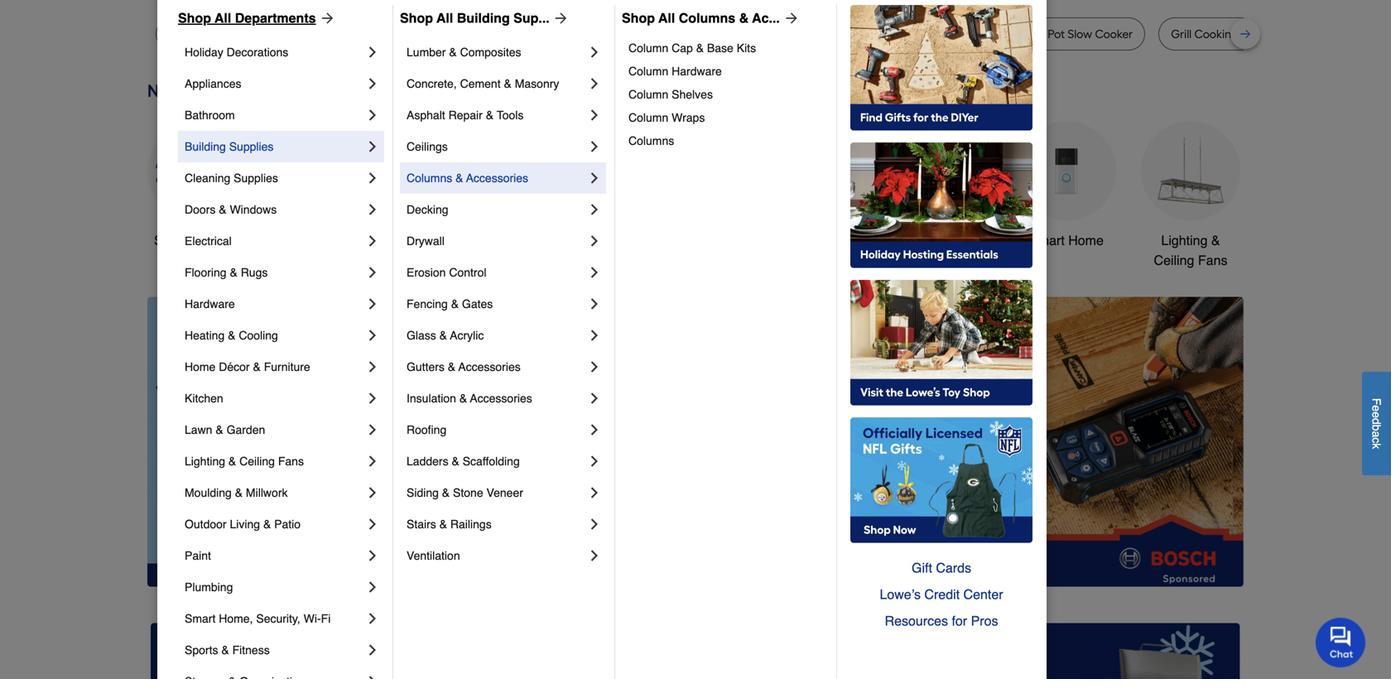 Task type: describe. For each thing, give the bounding box(es) containing it.
instant
[[920, 27, 956, 41]]

up to 35 percent off select small appliances. image
[[523, 623, 869, 679]]

new deals every day during 25 days of deals image
[[147, 77, 1244, 105]]

1 horizontal spatial bathroom link
[[893, 121, 992, 251]]

shop all columns & ac... link
[[622, 8, 800, 28]]

up to 30 percent off select grills and accessories. image
[[895, 623, 1241, 679]]

columns & accessories link
[[407, 162, 586, 194]]

decorations for christmas
[[534, 253, 605, 268]]

pot for instant pot
[[959, 27, 976, 41]]

siding & stone veneer
[[407, 486, 523, 499]]

ac...
[[752, 10, 780, 26]]

gift
[[912, 560, 933, 576]]

cap
[[672, 41, 693, 55]]

all for deals
[[188, 233, 203, 248]]

cleaning supplies link
[[185, 162, 364, 194]]

chevron right image for siding & stone veneer
[[586, 485, 603, 501]]

chevron right image for drywall
[[586, 233, 603, 249]]

chevron right image for appliances
[[364, 75, 381, 92]]

chevron right image for doors & windows
[[364, 201, 381, 218]]

glass
[[407, 329, 436, 342]]

accessories for insulation & accessories
[[470, 392, 532, 405]]

ventilation link
[[407, 540, 586, 571]]

chevron right image for columns & accessories
[[586, 170, 603, 186]]

1 horizontal spatial bathroom
[[914, 233, 971, 248]]

gutters & accessories
[[407, 360, 521, 374]]

visit the lowe's toy shop. image
[[851, 280, 1033, 406]]

chevron right image for electrical
[[364, 233, 381, 249]]

smart home
[[1030, 233, 1104, 248]]

outdoor for outdoor tools & equipment
[[771, 233, 819, 248]]

hardware link
[[185, 288, 364, 320]]

ladders
[[407, 455, 449, 468]]

grill
[[1171, 27, 1192, 41]]

concrete, cement & masonry
[[407, 77, 559, 90]]

holiday decorations link
[[185, 36, 364, 68]]

concrete, cement & masonry link
[[407, 68, 586, 99]]

k
[[1370, 443, 1384, 449]]

column shelves
[[629, 88, 713, 101]]

cards
[[936, 560, 972, 576]]

chevron right image for concrete, cement & masonry
[[586, 75, 603, 92]]

chevron right image for plumbing
[[364, 579, 381, 596]]

2 e from the top
[[1370, 412, 1384, 418]]

stairs
[[407, 518, 436, 531]]

1 horizontal spatial building
[[457, 10, 510, 26]]

chevron right image for paint
[[364, 547, 381, 564]]

column for column hardware
[[629, 65, 669, 78]]

fencing & gates
[[407, 297, 493, 311]]

flooring & rugs link
[[185, 257, 364, 288]]

chevron right image for holiday decorations
[[364, 44, 381, 60]]

lumber & composites link
[[407, 36, 586, 68]]

2 slow from the left
[[1068, 27, 1093, 41]]

crock pot cooking pot
[[765, 27, 882, 41]]

0 horizontal spatial tools
[[430, 233, 461, 248]]

warming
[[1286, 27, 1335, 41]]

chevron right image for ceilings
[[586, 138, 603, 155]]

1 horizontal spatial lighting & ceiling fans
[[1154, 233, 1228, 268]]

columns for columns
[[629, 134, 674, 147]]

acrylic
[[450, 329, 484, 342]]

chevron right image for insulation & accessories
[[586, 390, 603, 407]]

rugs
[[241, 266, 268, 279]]

2 cooker from the left
[[1095, 27, 1133, 41]]

chevron right image for gutters & accessories
[[586, 359, 603, 375]]

cement
[[460, 77, 501, 90]]

erosion
[[407, 266, 446, 279]]

0 horizontal spatial building
[[185, 140, 226, 153]]

resources for pros
[[885, 613, 998, 629]]

chevron right image for erosion control
[[586, 264, 603, 281]]

chevron right image for bathroom
[[364, 107, 381, 123]]

stone
[[453, 486, 483, 499]]

column wraps
[[629, 111, 705, 124]]

moulding & millwork
[[185, 486, 288, 499]]

all for departments
[[215, 10, 231, 26]]

moulding & millwork link
[[185, 477, 364, 509]]

heating & cooling
[[185, 329, 278, 342]]

chevron right image for moulding & millwork
[[364, 485, 381, 501]]

get up to 2 free select tools or batteries when you buy 1 with select purchases. image
[[151, 623, 496, 679]]

& inside lighting & ceiling fans
[[1212, 233, 1220, 248]]

supplies for building supplies
[[229, 140, 274, 153]]

sports & fitness
[[185, 644, 270, 657]]

2 pot from the left
[[865, 27, 882, 41]]

accessories for columns & accessories
[[466, 171, 528, 185]]

outdoor tools & equipment
[[771, 233, 866, 268]]

lighting inside lighting & ceiling fans
[[1162, 233, 1208, 248]]

ceiling inside lighting & ceiling fans
[[1154, 253, 1195, 268]]

column for column cap & base kits
[[629, 41, 669, 55]]

arrow right image for shop all columns & ac...
[[780, 10, 800, 27]]

outdoor for outdoor living & patio
[[185, 518, 227, 531]]

electrical
[[185, 234, 232, 248]]

cleaning supplies
[[185, 171, 278, 185]]

chevron right image for stairs & railings
[[586, 516, 603, 533]]

lawn & garden
[[185, 423, 265, 436]]

smart for smart home, security, wi-fi
[[185, 612, 216, 625]]

scroll to item #4 image
[[881, 557, 921, 563]]

chevron right image for ladders & scaffolding
[[586, 453, 603, 470]]

ceilings link
[[407, 131, 586, 162]]

shop all departments link
[[178, 8, 336, 28]]

gutters & accessories link
[[407, 351, 586, 383]]

scroll to item #2 element
[[798, 555, 841, 565]]

paint
[[185, 549, 211, 562]]

chevron right image for sports & fitness
[[364, 642, 381, 658]]

holiday
[[185, 46, 223, 59]]

shop for shop all building sup...
[[400, 10, 433, 26]]

columns & accessories
[[407, 171, 528, 185]]

chevron right image for decking
[[586, 201, 603, 218]]

holiday decorations
[[185, 46, 288, 59]]

f e e d b a c k button
[[1362, 372, 1391, 475]]

glass & acrylic link
[[407, 320, 586, 351]]

crock pot slow cooker
[[1014, 27, 1133, 41]]

all for building
[[437, 10, 453, 26]]

chevron right image for smart home, security, wi-fi
[[364, 610, 381, 627]]

shop for shop all departments
[[178, 10, 211, 26]]

doors
[[185, 203, 216, 216]]

erosion control link
[[407, 257, 586, 288]]

column for column wraps
[[629, 111, 669, 124]]

crock for crock pot slow cooker
[[1014, 27, 1045, 41]]

patio
[[274, 518, 301, 531]]

lumber
[[407, 46, 446, 59]]

shop for shop all columns & ac...
[[622, 10, 655, 26]]

1 cooking from the left
[[818, 27, 862, 41]]

crock for crock pot cooking pot
[[765, 27, 795, 41]]

repair
[[449, 109, 483, 122]]

security,
[[256, 612, 300, 625]]

column shelves link
[[629, 83, 825, 106]]

appliances link
[[185, 68, 364, 99]]

shop all deals
[[154, 233, 240, 248]]

column for column shelves
[[629, 88, 669, 101]]

credit
[[925, 587, 960, 602]]

column wraps link
[[629, 106, 825, 129]]

millwork
[[246, 486, 288, 499]]

siding
[[407, 486, 439, 499]]

heating
[[185, 329, 225, 342]]

1 slow from the left
[[392, 27, 417, 41]]

tools inside outdoor tools & equipment
[[822, 233, 853, 248]]

0 horizontal spatial lighting & ceiling fans
[[185, 455, 304, 468]]

microwave
[[495, 27, 553, 41]]

chat invite button image
[[1316, 617, 1367, 668]]

advertisement region
[[441, 297, 1244, 590]]

chevron right image for home décor & furniture
[[364, 359, 381, 375]]



Task type: vqa. For each thing, say whether or not it's contained in the screenshot.
top Lighting
yes



Task type: locate. For each thing, give the bounding box(es) containing it.
0 vertical spatial columns
[[679, 10, 736, 26]]

1 horizontal spatial columns
[[629, 134, 674, 147]]

0 horizontal spatial smart
[[185, 612, 216, 625]]

officially licensed n f l gifts. shop now. image
[[851, 417, 1033, 543]]

chevron right image for flooring & rugs
[[364, 264, 381, 281]]

0 vertical spatial decorations
[[227, 46, 288, 59]]

2 shop from the left
[[400, 10, 433, 26]]

column up column shelves
[[629, 65, 669, 78]]

christmas decorations link
[[520, 121, 620, 270]]

lighting
[[1162, 233, 1208, 248], [185, 455, 225, 468]]

columns down recommended searches for you 'heading'
[[679, 10, 736, 26]]

bathroom
[[185, 109, 235, 122], [914, 233, 971, 248]]

scaffolding
[[463, 455, 520, 468]]

1 vertical spatial home
[[185, 360, 216, 374]]

all right shop
[[188, 233, 203, 248]]

holiday hosting essentials. image
[[851, 142, 1033, 268]]

control
[[449, 266, 487, 279]]

composites
[[460, 46, 521, 59]]

smart for smart home
[[1030, 233, 1065, 248]]

columns up decking
[[407, 171, 452, 185]]

grill cooking grate & warming rack
[[1171, 27, 1363, 41]]

1 cooker from the left
[[419, 27, 457, 41]]

1 horizontal spatial smart
[[1030, 233, 1065, 248]]

fencing
[[407, 297, 448, 311]]

chevron right image for ventilation
[[586, 547, 603, 564]]

1 pot from the left
[[798, 27, 815, 41]]

2 horizontal spatial arrow right image
[[1213, 442, 1230, 458]]

scroll to item #5 image
[[921, 557, 960, 563]]

2 vertical spatial columns
[[407, 171, 452, 185]]

cooker up lumber
[[419, 27, 457, 41]]

1 horizontal spatial outdoor
[[771, 233, 819, 248]]

decorations down christmas
[[534, 253, 605, 268]]

paint link
[[185, 540, 364, 571]]

1 vertical spatial supplies
[[234, 171, 278, 185]]

0 vertical spatial ceiling
[[1154, 253, 1195, 268]]

rack
[[1338, 27, 1363, 41]]

decorations for holiday
[[227, 46, 288, 59]]

hardware down column cap & base kits at top
[[672, 65, 722, 78]]

arrow right image inside shop all departments link
[[316, 10, 336, 27]]

0 horizontal spatial hardware
[[185, 297, 235, 311]]

tools up ceilings link
[[497, 109, 524, 122]]

column cap & base kits link
[[629, 36, 825, 60]]

1 vertical spatial columns
[[629, 134, 674, 147]]

chevron right image for roofing
[[586, 422, 603, 438]]

for
[[952, 613, 967, 629]]

0 vertical spatial supplies
[[229, 140, 274, 153]]

fencing & gates link
[[407, 288, 586, 320]]

accessories up decking link
[[466, 171, 528, 185]]

2 cooking from the left
[[1195, 27, 1239, 41]]

home
[[1069, 233, 1104, 248], [185, 360, 216, 374]]

ladders & scaffolding link
[[407, 446, 586, 477]]

arrow right image inside shop all columns & ac... link
[[780, 10, 800, 27]]

find gifts for the diyer. image
[[851, 5, 1033, 131]]

0 vertical spatial home
[[1069, 233, 1104, 248]]

chevron right image
[[364, 44, 381, 60], [586, 44, 603, 60], [364, 107, 381, 123], [586, 107, 603, 123], [364, 170, 381, 186], [586, 233, 603, 249], [364, 264, 381, 281], [586, 264, 603, 281], [586, 359, 603, 375], [364, 390, 381, 407], [586, 390, 603, 407], [364, 485, 381, 501], [586, 485, 603, 501], [364, 547, 381, 564], [364, 642, 381, 658], [364, 673, 381, 679]]

outdoor living & patio
[[185, 518, 301, 531]]

outdoor up equipment
[[771, 233, 819, 248]]

column
[[629, 41, 669, 55], [629, 65, 669, 78], [629, 88, 669, 101], [629, 111, 669, 124]]

wi-
[[304, 612, 321, 625]]

windows
[[230, 203, 277, 216]]

accessories
[[466, 171, 528, 185], [459, 360, 521, 374], [470, 392, 532, 405]]

gates
[[462, 297, 493, 311]]

1 vertical spatial outdoor
[[185, 518, 227, 531]]

1 horizontal spatial cooker
[[1095, 27, 1133, 41]]

e up the 'd'
[[1370, 405, 1384, 412]]

outdoor down moulding
[[185, 518, 227, 531]]

lumber & composites
[[407, 46, 521, 59]]

equipment
[[787, 253, 850, 268]]

1 horizontal spatial cooking
[[1195, 27, 1239, 41]]

hardware inside "link"
[[185, 297, 235, 311]]

heating & cooling link
[[185, 320, 364, 351]]

sports & fitness link
[[185, 634, 364, 666]]

shop all columns & ac...
[[622, 10, 780, 26]]

0 vertical spatial outdoor
[[771, 233, 819, 248]]

triple
[[360, 27, 389, 41]]

& inside outdoor tools & equipment
[[857, 233, 866, 248]]

column hardware link
[[629, 60, 825, 83]]

e
[[1370, 405, 1384, 412], [1370, 412, 1384, 418]]

doors & windows
[[185, 203, 277, 216]]

1 horizontal spatial shop
[[400, 10, 433, 26]]

0 horizontal spatial arrow right image
[[316, 10, 336, 27]]

d
[[1370, 418, 1384, 425]]

building up 'cleaning'
[[185, 140, 226, 153]]

arrow right image
[[550, 10, 570, 27]]

pot for crock pot cooking pot
[[798, 27, 815, 41]]

1 vertical spatial building
[[185, 140, 226, 153]]

all up lumber
[[437, 10, 453, 26]]

shop up triple slow cooker at the left
[[400, 10, 433, 26]]

1 column from the top
[[629, 41, 669, 55]]

2 crock from the left
[[1014, 27, 1045, 41]]

4 pot from the left
[[1048, 27, 1065, 41]]

home décor & furniture link
[[185, 351, 364, 383]]

4 column from the top
[[629, 111, 669, 124]]

3 shop from the left
[[622, 10, 655, 26]]

0 vertical spatial fans
[[1198, 253, 1228, 268]]

home décor & furniture
[[185, 360, 310, 374]]

0 horizontal spatial cooker
[[419, 27, 457, 41]]

1 vertical spatial fans
[[278, 455, 304, 468]]

smart home, security, wi-fi link
[[185, 603, 364, 634]]

all up holiday decorations
[[215, 10, 231, 26]]

1 vertical spatial hardware
[[185, 297, 235, 311]]

recommended searches for you heading
[[147, 0, 1244, 4]]

chevron right image
[[364, 75, 381, 92], [586, 75, 603, 92], [364, 138, 381, 155], [586, 138, 603, 155], [586, 170, 603, 186], [364, 201, 381, 218], [586, 201, 603, 218], [364, 233, 381, 249], [364, 296, 381, 312], [586, 296, 603, 312], [364, 327, 381, 344], [586, 327, 603, 344], [364, 359, 381, 375], [364, 422, 381, 438], [586, 422, 603, 438], [364, 453, 381, 470], [586, 453, 603, 470], [364, 516, 381, 533], [586, 516, 603, 533], [586, 547, 603, 564], [364, 579, 381, 596], [364, 610, 381, 627]]

sup...
[[514, 10, 550, 26]]

1 vertical spatial smart
[[185, 612, 216, 625]]

microwave countertop
[[495, 27, 616, 41]]

1 horizontal spatial lighting & ceiling fans link
[[1141, 121, 1241, 270]]

chevron right image for outdoor living & patio
[[364, 516, 381, 533]]

tools up erosion control
[[430, 233, 461, 248]]

supplies
[[229, 140, 274, 153], [234, 171, 278, 185]]

all inside shop all departments link
[[215, 10, 231, 26]]

0 vertical spatial lighting & ceiling fans link
[[1141, 121, 1241, 270]]

2 horizontal spatial tools
[[822, 233, 853, 248]]

1 vertical spatial ceiling
[[239, 455, 275, 468]]

0 horizontal spatial ceiling
[[239, 455, 275, 468]]

0 vertical spatial accessories
[[466, 171, 528, 185]]

plumbing link
[[185, 571, 364, 603]]

arrow right image for shop all departments
[[316, 10, 336, 27]]

1 horizontal spatial decorations
[[534, 253, 605, 268]]

decking
[[407, 203, 449, 216]]

0 vertical spatial lighting
[[1162, 233, 1208, 248]]

lighting & ceiling fans link
[[1141, 121, 1241, 270], [185, 446, 364, 477]]

fans inside lighting & ceiling fans
[[1198, 253, 1228, 268]]

furniture
[[264, 360, 310, 374]]

erosion control
[[407, 266, 487, 279]]

2 horizontal spatial columns
[[679, 10, 736, 26]]

1 e from the top
[[1370, 405, 1384, 412]]

chevron right image for hardware
[[364, 296, 381, 312]]

columns link
[[629, 129, 825, 152]]

0 horizontal spatial lighting
[[185, 455, 225, 468]]

1 vertical spatial accessories
[[459, 360, 521, 374]]

chevron right image for lawn & garden
[[364, 422, 381, 438]]

pot for crock pot slow cooker
[[1048, 27, 1065, 41]]

0 horizontal spatial columns
[[407, 171, 452, 185]]

smart home link
[[1017, 121, 1116, 251]]

stairs & railings
[[407, 518, 492, 531]]

1 horizontal spatial fans
[[1198, 253, 1228, 268]]

siding & stone veneer link
[[407, 477, 586, 509]]

1 horizontal spatial slow
[[1068, 27, 1093, 41]]

1 horizontal spatial ceiling
[[1154, 253, 1195, 268]]

accessories up roofing link
[[470, 392, 532, 405]]

0 vertical spatial hardware
[[672, 65, 722, 78]]

lighting & ceiling fans
[[1154, 233, 1228, 268], [185, 455, 304, 468]]

3 pot from the left
[[959, 27, 976, 41]]

shop down recommended searches for you 'heading'
[[622, 10, 655, 26]]

grate
[[1242, 27, 1272, 41]]

fans
[[1198, 253, 1228, 268], [278, 455, 304, 468]]

building up 'composites' on the left
[[457, 10, 510, 26]]

smart
[[1030, 233, 1065, 248], [185, 612, 216, 625]]

hardware down flooring at left top
[[185, 297, 235, 311]]

arrow left image
[[456, 442, 472, 458]]

lowe's credit center
[[880, 587, 1003, 602]]

1 shop from the left
[[178, 10, 211, 26]]

1 vertical spatial lighting & ceiling fans link
[[185, 446, 364, 477]]

chevron right image for asphalt repair & tools
[[586, 107, 603, 123]]

concrete,
[[407, 77, 457, 90]]

0 horizontal spatial decorations
[[227, 46, 288, 59]]

arrow right image
[[316, 10, 336, 27], [780, 10, 800, 27], [1213, 442, 1230, 458]]

lawn
[[185, 423, 212, 436]]

all inside shop all building sup... link
[[437, 10, 453, 26]]

0 horizontal spatial shop
[[178, 10, 211, 26]]

b
[[1370, 425, 1384, 431]]

0 vertical spatial lighting & ceiling fans
[[1154, 233, 1228, 268]]

lowe's credit center link
[[851, 581, 1033, 608]]

0 vertical spatial bathroom
[[185, 109, 235, 122]]

2 vertical spatial accessories
[[470, 392, 532, 405]]

a
[[1370, 431, 1384, 438]]

accessories up insulation & accessories link at the bottom left
[[459, 360, 521, 374]]

chevron right image for fencing & gates
[[586, 296, 603, 312]]

supplies up windows
[[234, 171, 278, 185]]

column left cap
[[629, 41, 669, 55]]

chevron right image for heating & cooling
[[364, 327, 381, 344]]

outdoor inside outdoor tools & equipment
[[771, 233, 819, 248]]

2 horizontal spatial shop
[[622, 10, 655, 26]]

plumbing
[[185, 581, 233, 594]]

all inside shop all columns & ac... link
[[659, 10, 675, 26]]

0 horizontal spatial bathroom link
[[185, 99, 364, 131]]

0 horizontal spatial slow
[[392, 27, 417, 41]]

decorations
[[227, 46, 288, 59], [534, 253, 605, 268]]

chevron right image for cleaning supplies
[[364, 170, 381, 186]]

moulding
[[185, 486, 232, 499]]

0 horizontal spatial bathroom
[[185, 109, 235, 122]]

1 horizontal spatial crock
[[1014, 27, 1045, 41]]

shop all building sup...
[[400, 10, 550, 26]]

1 horizontal spatial hardware
[[672, 65, 722, 78]]

doors & windows link
[[185, 194, 364, 225]]

shelves
[[672, 88, 713, 101]]

gift cards link
[[851, 555, 1033, 581]]

kitchen link
[[185, 383, 364, 414]]

supplies up cleaning supplies
[[229, 140, 274, 153]]

crock right the instant pot
[[1014, 27, 1045, 41]]

supplies for cleaning supplies
[[234, 171, 278, 185]]

0 horizontal spatial crock
[[765, 27, 795, 41]]

1 vertical spatial lighting & ceiling fans
[[185, 455, 304, 468]]

columns for columns & accessories
[[407, 171, 452, 185]]

decorations down shop all departments link
[[227, 46, 288, 59]]

2 column from the top
[[629, 65, 669, 78]]

0 vertical spatial building
[[457, 10, 510, 26]]

1 vertical spatial lighting
[[185, 455, 225, 468]]

chevron right image for building supplies
[[364, 138, 381, 155]]

lawn & garden link
[[185, 414, 364, 446]]

home,
[[219, 612, 253, 625]]

all inside shop all deals link
[[188, 233, 203, 248]]

0 horizontal spatial outdoor
[[185, 518, 227, 531]]

resources for pros link
[[851, 608, 1033, 634]]

0 horizontal spatial lighting & ceiling fans link
[[185, 446, 364, 477]]

shop these last-minute gifts. $99 or less. quantities are limited and won't last. image
[[147, 297, 415, 587]]

0 vertical spatial smart
[[1030, 233, 1065, 248]]

decking link
[[407, 194, 586, 225]]

chevron right image for kitchen
[[364, 390, 381, 407]]

center
[[964, 587, 1003, 602]]

asphalt repair & tools
[[407, 109, 524, 122]]

0 horizontal spatial fans
[[278, 455, 304, 468]]

1 horizontal spatial tools
[[497, 109, 524, 122]]

1 horizontal spatial home
[[1069, 233, 1104, 248]]

crock
[[765, 27, 795, 41], [1014, 27, 1045, 41]]

1 vertical spatial decorations
[[534, 253, 605, 268]]

chevron right image for lumber & composites
[[586, 44, 603, 60]]

asphalt repair & tools link
[[407, 99, 586, 131]]

deals
[[206, 233, 240, 248]]

pros
[[971, 613, 998, 629]]

0 horizontal spatial home
[[185, 360, 216, 374]]

columns down the column wraps
[[629, 134, 674, 147]]

0 horizontal spatial cooking
[[818, 27, 862, 41]]

chevron right image for glass & acrylic
[[586, 327, 603, 344]]

insulation & accessories link
[[407, 383, 586, 414]]

chevron right image for lighting & ceiling fans
[[364, 453, 381, 470]]

garden
[[227, 423, 265, 436]]

all for columns
[[659, 10, 675, 26]]

e up b
[[1370, 412, 1384, 418]]

drywall link
[[407, 225, 586, 257]]

shop up holiday on the top of page
[[178, 10, 211, 26]]

column hardware
[[629, 65, 722, 78]]

all down recommended searches for you 'heading'
[[659, 10, 675, 26]]

column up the column wraps
[[629, 88, 669, 101]]

outdoor tools & equipment link
[[769, 121, 868, 270]]

tools up equipment
[[822, 233, 853, 248]]

1 horizontal spatial lighting
[[1162, 233, 1208, 248]]

cooker left 'grill'
[[1095, 27, 1133, 41]]

veneer
[[487, 486, 523, 499]]

3 column from the top
[[629, 88, 669, 101]]

1 vertical spatial bathroom
[[914, 233, 971, 248]]

kits
[[737, 41, 756, 55]]

1 horizontal spatial arrow right image
[[780, 10, 800, 27]]

kitchen
[[185, 392, 223, 405]]

1 crock from the left
[[765, 27, 795, 41]]

column down column shelves
[[629, 111, 669, 124]]

crock down ac...
[[765, 27, 795, 41]]

gift cards
[[912, 560, 972, 576]]

ceilings
[[407, 140, 448, 153]]

accessories for gutters & accessories
[[459, 360, 521, 374]]

fitness
[[232, 644, 270, 657]]



